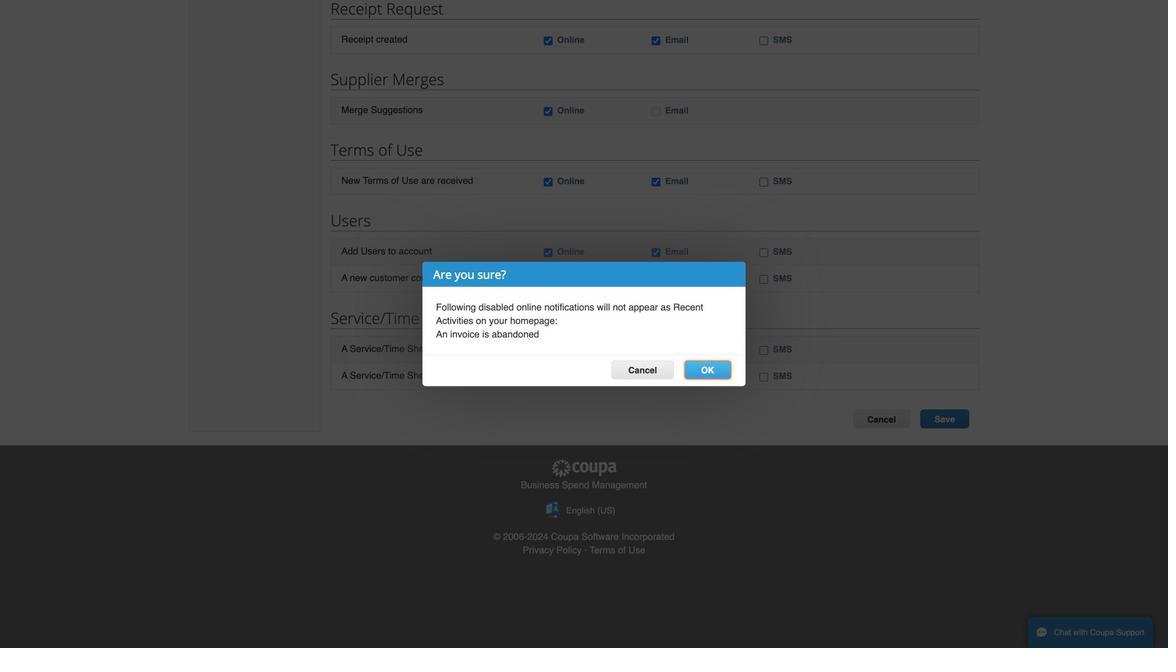 Task type: locate. For each thing, give the bounding box(es) containing it.
coupa supplier portal image
[[550, 459, 618, 478]]

None checkbox
[[652, 107, 661, 116], [544, 178, 553, 187], [760, 178, 768, 187], [544, 249, 553, 257], [652, 249, 661, 257], [544, 275, 553, 284], [544, 346, 553, 355], [760, 346, 768, 355], [652, 373, 661, 382], [760, 373, 768, 382], [652, 107, 661, 116], [544, 178, 553, 187], [760, 178, 768, 187], [544, 249, 553, 257], [652, 249, 661, 257], [544, 275, 553, 284], [544, 346, 553, 355], [760, 346, 768, 355], [652, 373, 661, 382], [760, 373, 768, 382]]

None checkbox
[[544, 36, 553, 45], [652, 36, 661, 45], [760, 36, 768, 45], [544, 107, 553, 116], [652, 178, 661, 187], [760, 249, 768, 257], [652, 275, 661, 284], [760, 275, 768, 284], [652, 346, 661, 355], [544, 36, 553, 45], [652, 36, 661, 45], [760, 36, 768, 45], [544, 107, 553, 116], [652, 178, 661, 187], [760, 249, 768, 257], [652, 275, 661, 284], [760, 275, 768, 284], [652, 346, 661, 355]]

dialog
[[423, 262, 746, 386]]



Task type: vqa. For each thing, say whether or not it's contained in the screenshot.
Errors in sFTP File Errors (to Customers)
no



